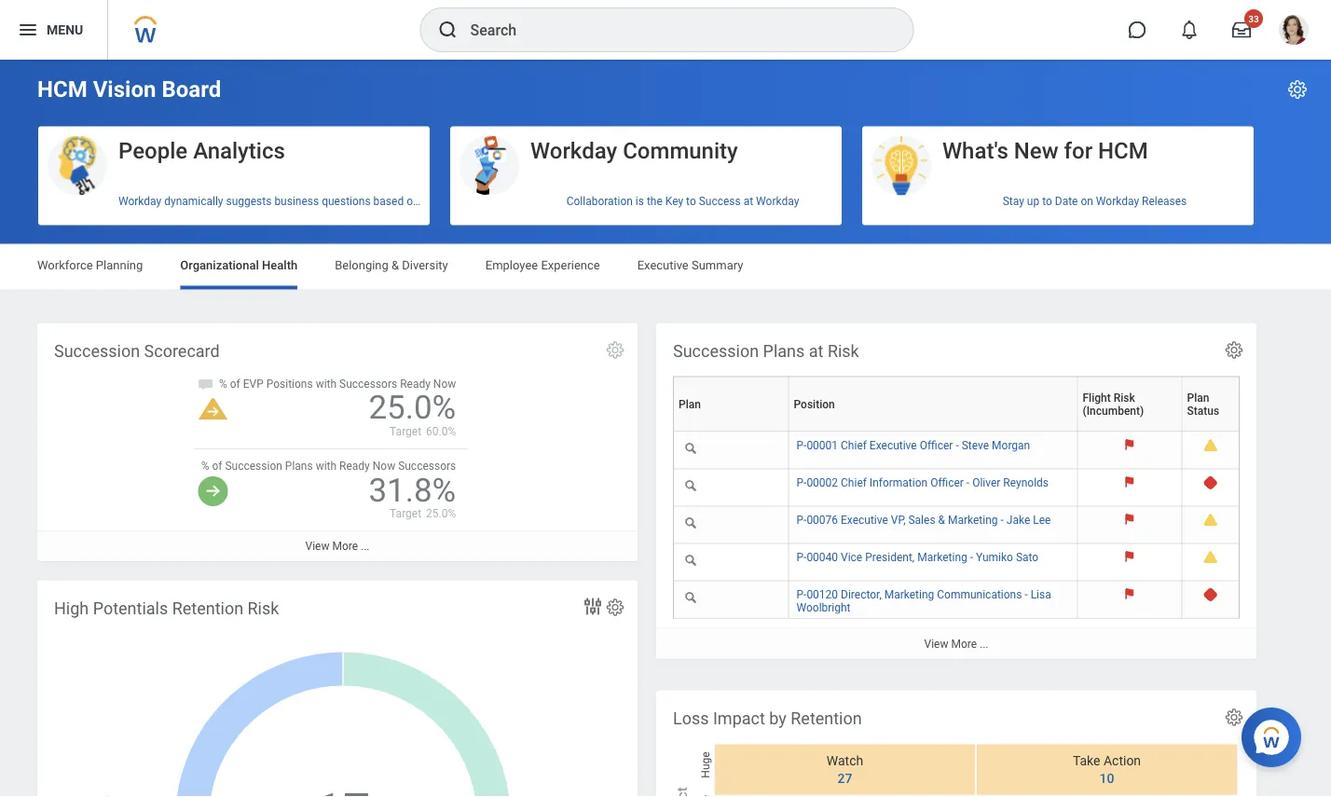 Task type: locate. For each thing, give the bounding box(es) containing it.
1 horizontal spatial ...
[[980, 637, 989, 651]]

1 vertical spatial at
[[809, 341, 824, 361]]

workday inside workday dynamically suggests business questions based on your tenant link
[[118, 195, 162, 208]]

health
[[262, 258, 298, 272]]

tab list
[[19, 245, 1313, 290]]

notifications large image
[[1181, 21, 1199, 39]]

of for evp
[[230, 377, 240, 390]]

to right up
[[1043, 195, 1053, 208]]

experience
[[541, 258, 600, 272]]

marketing down p-00076 executive vp, sales & marketing - jake lee on the bottom of the page
[[918, 551, 968, 564]]

0 vertical spatial officer
[[920, 439, 953, 452]]

2 vertical spatial executive
[[841, 513, 889, 527]]

1 horizontal spatial plans
[[763, 341, 805, 361]]

0 horizontal spatial plans
[[285, 460, 313, 473]]

workday down people on the left top
[[118, 195, 162, 208]]

0 horizontal spatial risk
[[248, 599, 279, 618]]

on right the date
[[1081, 195, 1094, 208]]

plan inside 'button'
[[679, 398, 701, 411]]

0 horizontal spatial succession
[[54, 341, 140, 361]]

& right sales
[[939, 513, 946, 527]]

people analytics button
[[38, 126, 430, 197]]

view down % of succession plans with ready now successors
[[305, 540, 330, 553]]

0 horizontal spatial plan
[[679, 398, 701, 411]]

stay up to date on workday releases link
[[863, 187, 1254, 215]]

1 vertical spatial more
[[952, 637, 977, 651]]

0 vertical spatial more
[[332, 540, 358, 553]]

workday inside collaboration is the key to success at workday link
[[756, 195, 799, 208]]

1 horizontal spatial of
[[230, 377, 240, 390]]

employee experience
[[486, 258, 600, 272]]

25.0% inside the 31.8% target 25.0%
[[426, 507, 456, 520]]

0 vertical spatial chief
[[841, 439, 867, 452]]

0 horizontal spatial now
[[373, 460, 396, 473]]

stay up to date on workday releases
[[1003, 195, 1187, 208]]

lee
[[1033, 513, 1051, 527]]

1 vertical spatial &
[[939, 513, 946, 527]]

ready down 25.0% target 60.0%
[[339, 460, 370, 473]]

justify image
[[17, 19, 39, 41]]

new
[[1014, 137, 1059, 164]]

1 vertical spatial chief
[[841, 476, 867, 489]]

1 vertical spatial %
[[201, 460, 209, 473]]

% of evp positions with successors ready now
[[219, 377, 456, 390]]

workforce
[[37, 258, 93, 272]]

1 vertical spatial hcm
[[1099, 137, 1149, 164]]

president,
[[866, 551, 915, 564]]

executive inside p-00076 executive vp, sales & marketing - jake lee link
[[841, 513, 889, 527]]

- inside p-00120 director, marketing communications - lisa woolbright
[[1025, 588, 1028, 601]]

2 horizontal spatial risk
[[1114, 391, 1136, 404]]

... inside succession plans at risk element
[[980, 637, 989, 651]]

1 with from the top
[[316, 377, 337, 390]]

morgan
[[992, 439, 1031, 452]]

2 p- from the top
[[797, 476, 807, 489]]

- left jake
[[1001, 513, 1004, 527]]

1 vertical spatial retention
[[791, 709, 862, 728]]

executive left summary
[[638, 258, 689, 272]]

of left evp
[[230, 377, 240, 390]]

more
[[332, 540, 358, 553], [952, 637, 977, 651]]

configure this page image
[[1287, 78, 1309, 101]]

0 horizontal spatial %
[[201, 460, 209, 473]]

hcm
[[37, 76, 87, 103], [1099, 137, 1149, 164]]

1 horizontal spatial view
[[925, 637, 949, 651]]

chief for 00002
[[841, 476, 867, 489]]

succession scorecard element
[[37, 323, 638, 561]]

3 p- from the top
[[797, 513, 807, 527]]

0 horizontal spatial of
[[212, 460, 222, 473]]

up
[[1027, 195, 1040, 208]]

view more ... for succession plans at risk
[[925, 637, 989, 651]]

00040
[[807, 551, 838, 564]]

1 horizontal spatial more
[[952, 637, 977, 651]]

0 vertical spatial retention
[[172, 599, 243, 618]]

% up neutral warning icon
[[219, 377, 227, 390]]

0 horizontal spatial hcm
[[37, 76, 87, 103]]

view more ... link down % of succession plans with ready now successors
[[37, 531, 638, 561]]

25.0% up 31.8%
[[369, 389, 456, 427]]

target left the 60.0% at the bottom
[[390, 425, 422, 438]]

workday
[[531, 137, 618, 164], [118, 195, 162, 208], [756, 195, 799, 208], [1096, 195, 1140, 208]]

1 horizontal spatial to
[[1043, 195, 1053, 208]]

view more ... down % of succession plans with ready now successors
[[305, 540, 370, 553]]

2 vertical spatial risk
[[248, 599, 279, 618]]

risk for succession plans at risk
[[828, 341, 860, 361]]

0 horizontal spatial view more ... link
[[37, 531, 638, 561]]

2 target from the top
[[390, 507, 422, 520]]

25.0% down the 60.0% at the bottom
[[426, 507, 456, 520]]

workday right success
[[756, 195, 799, 208]]

2 vertical spatial marketing
[[885, 588, 935, 601]]

succession up neutral good icon at the bottom
[[225, 460, 282, 473]]

4 p- from the top
[[797, 551, 807, 564]]

hcm inside button
[[1099, 137, 1149, 164]]

target inside the 31.8% target 25.0%
[[390, 507, 422, 520]]

hcm right for
[[1099, 137, 1149, 164]]

0 horizontal spatial at
[[744, 195, 754, 208]]

1 chief from the top
[[841, 439, 867, 452]]

0 horizontal spatial ...
[[361, 540, 370, 553]]

steve
[[962, 439, 989, 452]]

risk
[[828, 341, 860, 361], [1114, 391, 1136, 404], [248, 599, 279, 618]]

& left diversity
[[392, 258, 399, 272]]

p- inside "p-00002 chief information officer - oliver reynolds" link
[[797, 476, 807, 489]]

hcm down menu
[[37, 76, 87, 103]]

at up 'position'
[[809, 341, 824, 361]]

marketing
[[948, 513, 998, 527], [918, 551, 968, 564], [885, 588, 935, 601]]

0 vertical spatial plans
[[763, 341, 805, 361]]

plan status
[[1188, 391, 1220, 417]]

plans up 'position'
[[763, 341, 805, 361]]

p-00002 chief information officer - oliver reynolds
[[797, 476, 1049, 489]]

p- up 00120
[[797, 551, 807, 564]]

1 vertical spatial executive
[[870, 439, 917, 452]]

- for lisa
[[1025, 588, 1028, 601]]

workday left "releases"
[[1096, 195, 1140, 208]]

p- for 00002
[[797, 476, 807, 489]]

0 horizontal spatial &
[[392, 258, 399, 272]]

p- inside p-00040 vice president, marketing - yumiko sato link
[[797, 551, 807, 564]]

...
[[361, 540, 370, 553], [980, 637, 989, 651]]

more down % of succession plans with ready now successors
[[332, 540, 358, 553]]

0 vertical spatial now
[[433, 377, 456, 390]]

1 to from the left
[[686, 195, 696, 208]]

0 vertical spatial view more ...
[[305, 540, 370, 553]]

workforce planning
[[37, 258, 143, 272]]

is
[[636, 195, 644, 208]]

chief for 00001
[[841, 439, 867, 452]]

succession up plan 'button'
[[673, 341, 759, 361]]

1 horizontal spatial hcm
[[1099, 137, 1149, 164]]

0 vertical spatial view
[[305, 540, 330, 553]]

more inside succession plans at risk element
[[952, 637, 977, 651]]

2 on from the left
[[1081, 195, 1094, 208]]

high potentials retention risk element
[[37, 580, 638, 797]]

retention up watch
[[791, 709, 862, 728]]

% for % of evp positions with successors ready now
[[219, 377, 227, 390]]

... inside succession scorecard element
[[361, 540, 370, 553]]

1 horizontal spatial &
[[939, 513, 946, 527]]

1 horizontal spatial at
[[809, 341, 824, 361]]

tab list containing workforce planning
[[19, 245, 1313, 290]]

1 vertical spatial successors
[[398, 460, 456, 473]]

chief
[[841, 439, 867, 452], [841, 476, 867, 489]]

&
[[392, 258, 399, 272], [939, 513, 946, 527]]

people analytics
[[118, 137, 285, 164]]

now up the 60.0% at the bottom
[[433, 377, 456, 390]]

p- inside p-00001 chief executive officer - steve morgan link
[[797, 439, 807, 452]]

plan inside plan status
[[1188, 391, 1210, 404]]

to
[[686, 195, 696, 208], [1043, 195, 1053, 208]]

suggests
[[226, 195, 272, 208]]

1 horizontal spatial retention
[[791, 709, 862, 728]]

1 vertical spatial target
[[390, 507, 422, 520]]

% up neutral good icon at the bottom
[[201, 460, 209, 473]]

1 vertical spatial 25.0%
[[426, 507, 456, 520]]

0 vertical spatial with
[[316, 377, 337, 390]]

executive
[[638, 258, 689, 272], [870, 439, 917, 452], [841, 513, 889, 527]]

p- inside p-00120 director, marketing communications - lisa woolbright
[[797, 588, 807, 601]]

p-
[[797, 439, 807, 452], [797, 476, 807, 489], [797, 513, 807, 527], [797, 551, 807, 564], [797, 588, 807, 601]]

33 button
[[1222, 9, 1264, 50]]

00120
[[807, 588, 838, 601]]

1 horizontal spatial plan
[[1188, 391, 1210, 404]]

flight
[[1083, 391, 1111, 404]]

- for oliver
[[967, 476, 970, 489]]

0 vertical spatial target
[[390, 425, 422, 438]]

- left yumiko
[[970, 551, 974, 564]]

succession plans at risk
[[673, 341, 860, 361]]

1 horizontal spatial now
[[433, 377, 456, 390]]

neutral good image
[[198, 476, 228, 506]]

25.0% target 60.0%
[[369, 389, 456, 438]]

view more ... inside succession scorecard element
[[305, 540, 370, 553]]

... down the 31.8% target 25.0%
[[361, 540, 370, 553]]

with right positions
[[316, 377, 337, 390]]

0 vertical spatial at
[[744, 195, 754, 208]]

1 horizontal spatial on
[[1081, 195, 1094, 208]]

1 target from the top
[[390, 425, 422, 438]]

marketing down p-00040 vice president, marketing - yumiko sato
[[885, 588, 935, 601]]

view more ... for succession scorecard
[[305, 540, 370, 553]]

& inside succession plans at risk element
[[939, 513, 946, 527]]

target
[[390, 425, 422, 438], [390, 507, 422, 520]]

retention
[[172, 599, 243, 618], [791, 709, 862, 728]]

on inside workday dynamically suggests business questions based on your tenant link
[[407, 195, 419, 208]]

1 vertical spatial ...
[[980, 637, 989, 651]]

profile logan mcneil image
[[1279, 15, 1309, 49]]

1 vertical spatial officer
[[931, 476, 964, 489]]

1 horizontal spatial risk
[[828, 341, 860, 361]]

1 vertical spatial of
[[212, 460, 222, 473]]

menu button
[[0, 0, 107, 60]]

risk inside flight risk (incumbent)
[[1114, 391, 1136, 404]]

stay
[[1003, 195, 1025, 208]]

target down % of succession plans with ready now successors
[[390, 507, 422, 520]]

1 vertical spatial plans
[[285, 460, 313, 473]]

of up neutral good icon at the bottom
[[212, 460, 222, 473]]

2 with from the top
[[316, 460, 337, 473]]

p-00002 chief information officer - oliver reynolds link
[[797, 472, 1049, 489]]

1 horizontal spatial view more ... link
[[656, 628, 1257, 659]]

configure succession scorecard image
[[605, 340, 626, 360]]

view more ...
[[305, 540, 370, 553], [925, 637, 989, 651]]

chief right 00001
[[841, 439, 867, 452]]

0 vertical spatial successors
[[339, 377, 397, 390]]

0 vertical spatial executive
[[638, 258, 689, 272]]

view down p-00120 director, marketing communications - lisa woolbright
[[925, 637, 949, 651]]

more down communications
[[952, 637, 977, 651]]

impact
[[713, 709, 765, 728]]

1 p- from the top
[[797, 439, 807, 452]]

configure high potentials retention risk image
[[605, 597, 626, 618]]

0 horizontal spatial successors
[[339, 377, 397, 390]]

menu
[[47, 22, 83, 37]]

- left oliver
[[967, 476, 970, 489]]

with down % of evp positions with successors ready now on the left top of the page
[[316, 460, 337, 473]]

view inside succession scorecard element
[[305, 540, 330, 553]]

0 horizontal spatial retention
[[172, 599, 243, 618]]

successors right positions
[[339, 377, 397, 390]]

p-00120 director, marketing communications - lisa woolbright
[[797, 588, 1052, 614]]

% for % of succession plans with ready now successors
[[201, 460, 209, 473]]

0 vertical spatial 25.0%
[[369, 389, 456, 427]]

plan button
[[679, 376, 796, 431]]

workday inside workday community button
[[531, 137, 618, 164]]

of for succession
[[212, 460, 222, 473]]

0 horizontal spatial more
[[332, 540, 358, 553]]

view more ... link down p-00120 director, marketing communications - lisa woolbright
[[656, 628, 1257, 659]]

0 vertical spatial &
[[392, 258, 399, 272]]

plans down positions
[[285, 460, 313, 473]]

0 horizontal spatial view more ...
[[305, 540, 370, 553]]

1 horizontal spatial %
[[219, 377, 227, 390]]

workday community
[[531, 137, 738, 164]]

0 vertical spatial view more ... link
[[37, 531, 638, 561]]

executive left vp,
[[841, 513, 889, 527]]

succession left scorecard
[[54, 341, 140, 361]]

marketing inside p-00120 director, marketing communications - lisa woolbright
[[885, 588, 935, 601]]

officer up "p-00002 chief information officer - oliver reynolds" link
[[920, 439, 953, 452]]

- left the steve
[[956, 439, 959, 452]]

chief right the 00002
[[841, 476, 867, 489]]

1 vertical spatial view
[[925, 637, 949, 651]]

marketing down oliver
[[948, 513, 998, 527]]

0 vertical spatial ...
[[361, 540, 370, 553]]

2 horizontal spatial succession
[[673, 341, 759, 361]]

executive summary
[[638, 258, 744, 272]]

tab list inside main content
[[19, 245, 1313, 290]]

1 vertical spatial view more ... link
[[656, 628, 1257, 659]]

1 vertical spatial ready
[[339, 460, 370, 473]]

1 horizontal spatial successors
[[398, 460, 456, 473]]

00001
[[807, 439, 838, 452]]

00076
[[807, 513, 838, 527]]

take action 10
[[1073, 753, 1141, 786]]

0 horizontal spatial to
[[686, 195, 696, 208]]

- left lisa
[[1025, 588, 1028, 601]]

0 horizontal spatial ready
[[339, 460, 370, 473]]

diversity
[[402, 258, 448, 272]]

5 p- from the top
[[797, 588, 807, 601]]

successors down the 60.0% at the bottom
[[398, 460, 456, 473]]

officer
[[920, 439, 953, 452], [931, 476, 964, 489]]

1 vertical spatial view more ...
[[925, 637, 989, 651]]

view more ... down p-00120 director, marketing communications - lisa woolbright
[[925, 637, 989, 651]]

workday dynamically suggests business questions based on your tenant
[[118, 195, 478, 208]]

of
[[230, 377, 240, 390], [212, 460, 222, 473]]

view more ... inside succession plans at risk element
[[925, 637, 989, 651]]

belonging
[[335, 258, 389, 272]]

p- inside p-00076 executive vp, sales & marketing - jake lee link
[[797, 513, 807, 527]]

loss impact by retention
[[673, 709, 862, 728]]

view inside succession plans at risk element
[[925, 637, 949, 651]]

0 vertical spatial of
[[230, 377, 240, 390]]

reynolds
[[1004, 476, 1049, 489]]

retention right "potentials"
[[172, 599, 243, 618]]

p- up the 00002
[[797, 439, 807, 452]]

1 vertical spatial with
[[316, 460, 337, 473]]

main content
[[0, 60, 1332, 797]]

1 horizontal spatial succession
[[225, 460, 282, 473]]

60.0%
[[426, 425, 456, 438]]

p- down the 00002
[[797, 513, 807, 527]]

ready
[[400, 377, 431, 390], [339, 460, 370, 473]]

at right success
[[744, 195, 754, 208]]

ready up the 60.0% at the bottom
[[400, 377, 431, 390]]

... down communications
[[980, 637, 989, 651]]

more for succession plans at risk
[[952, 637, 977, 651]]

executive up information
[[870, 439, 917, 452]]

target inside 25.0% target 60.0%
[[390, 425, 422, 438]]

loss impact by retention element
[[656, 691, 1257, 797]]

plans
[[763, 341, 805, 361], [285, 460, 313, 473]]

0 vertical spatial %
[[219, 377, 227, 390]]

on left your
[[407, 195, 419, 208]]

on
[[407, 195, 419, 208], [1081, 195, 1094, 208]]

workday up collaboration
[[531, 137, 618, 164]]

to right key on the top
[[686, 195, 696, 208]]

p- for 00120
[[797, 588, 807, 601]]

p- for 00001
[[797, 439, 807, 452]]

1 vertical spatial risk
[[1114, 391, 1136, 404]]

retention inside "high potentials retention risk" element
[[172, 599, 243, 618]]

0 vertical spatial ready
[[400, 377, 431, 390]]

2 to from the left
[[1043, 195, 1053, 208]]

1 horizontal spatial view more ...
[[925, 637, 989, 651]]

at
[[744, 195, 754, 208], [809, 341, 824, 361]]

more inside succession scorecard element
[[332, 540, 358, 553]]

0 vertical spatial hcm
[[37, 76, 87, 103]]

27
[[838, 771, 853, 786]]

main content containing 25.0%
[[0, 60, 1332, 797]]

evp
[[243, 377, 264, 390]]

officer left oliver
[[931, 476, 964, 489]]

menu banner
[[0, 0, 1332, 60]]

0 horizontal spatial view
[[305, 540, 330, 553]]

1 on from the left
[[407, 195, 419, 208]]

potentials
[[93, 599, 168, 618]]

now down 25.0% target 60.0%
[[373, 460, 396, 473]]

p- up 00076
[[797, 476, 807, 489]]

p-00040 vice president, marketing - yumiko sato link
[[797, 547, 1039, 564]]

yumiko
[[976, 551, 1014, 564]]

0 vertical spatial risk
[[828, 341, 860, 361]]

view
[[305, 540, 330, 553], [925, 637, 949, 651]]

workday community button
[[450, 126, 842, 197]]

0 horizontal spatial on
[[407, 195, 419, 208]]

p- down 00040 on the right of the page
[[797, 588, 807, 601]]

plan for plan status
[[1188, 391, 1210, 404]]

now
[[433, 377, 456, 390], [373, 460, 396, 473]]

belonging & diversity
[[335, 258, 448, 272]]

configure and view chart data image
[[582, 595, 604, 618]]

2 chief from the top
[[841, 476, 867, 489]]

sato
[[1016, 551, 1039, 564]]



Task type: vqa. For each thing, say whether or not it's contained in the screenshot.
the bottommost More
yes



Task type: describe. For each thing, give the bounding box(es) containing it.
view more ... link for succession plans at risk
[[656, 628, 1257, 659]]

search image
[[437, 19, 459, 41]]

lisa
[[1031, 588, 1052, 601]]

succession plans at risk element
[[656, 323, 1257, 659]]

view for succession plans at risk
[[925, 637, 949, 651]]

planning
[[96, 258, 143, 272]]

workday inside stay up to date on workday releases link
[[1096, 195, 1140, 208]]

collaboration
[[567, 195, 633, 208]]

watch
[[827, 753, 864, 769]]

(incumbent)
[[1083, 404, 1144, 417]]

risk for high potentials retention risk
[[248, 599, 279, 618]]

1 vertical spatial marketing
[[918, 551, 968, 564]]

collaboration is the key to success at workday link
[[450, 187, 842, 215]]

configure loss impact by retention image
[[1224, 707, 1245, 728]]

0 vertical spatial marketing
[[948, 513, 998, 527]]

oliver
[[973, 476, 1001, 489]]

tenant
[[446, 195, 478, 208]]

analytics
[[193, 137, 285, 164]]

& inside tab list
[[392, 258, 399, 272]]

organizational
[[180, 258, 259, 272]]

organizational health
[[180, 258, 298, 272]]

10 button
[[1089, 770, 1118, 787]]

p-00040 vice president, marketing - yumiko sato
[[797, 551, 1039, 564]]

to inside collaboration is the key to success at workday link
[[686, 195, 696, 208]]

flight risk (incumbent)
[[1083, 391, 1144, 417]]

board
[[162, 76, 221, 103]]

plan status button
[[1188, 391, 1235, 417]]

% of succession plans with ready now successors
[[201, 460, 456, 473]]

27 button
[[827, 770, 856, 787]]

your
[[422, 195, 444, 208]]

p-00076 executive vp, sales & marketing - jake lee link
[[797, 510, 1051, 527]]

configure succession plans at risk image
[[1224, 340, 1245, 360]]

33
[[1249, 13, 1260, 24]]

director,
[[841, 588, 882, 601]]

for
[[1064, 137, 1093, 164]]

vice
[[841, 551, 863, 564]]

target for 25.0%
[[390, 425, 422, 438]]

with for ready
[[316, 460, 337, 473]]

plans inside succession scorecard element
[[285, 460, 313, 473]]

what's new for hcm
[[943, 137, 1149, 164]]

p-00120 director, marketing communications - lisa woolbright link
[[797, 584, 1052, 614]]

- for steve
[[956, 439, 959, 452]]

officer for information
[[931, 476, 964, 489]]

plan for plan
[[679, 398, 701, 411]]

executive inside tab list
[[638, 258, 689, 272]]

neutral warning image
[[198, 398, 228, 420]]

... for succession scorecard
[[361, 540, 370, 553]]

target for 31.8%
[[390, 507, 422, 520]]

officer for executive
[[920, 439, 953, 452]]

flight risk (incumbent) button
[[1083, 376, 1189, 431]]

10
[[1100, 771, 1115, 786]]

vision
[[93, 76, 156, 103]]

based
[[374, 195, 404, 208]]

huge
[[699, 752, 712, 778]]

p- for 00040
[[797, 551, 807, 564]]

p-00001 chief executive officer - steve morgan
[[797, 439, 1031, 452]]

00002
[[807, 476, 838, 489]]

scorecard
[[144, 341, 220, 361]]

positions
[[266, 377, 313, 390]]

high
[[54, 599, 89, 618]]

releases
[[1142, 195, 1187, 208]]

dynamically
[[164, 195, 223, 208]]

key
[[666, 195, 684, 208]]

31.8% target 25.0%
[[369, 471, 456, 520]]

view for succession scorecard
[[305, 540, 330, 553]]

vp,
[[891, 513, 906, 527]]

sales
[[909, 513, 936, 527]]

on inside stay up to date on workday releases link
[[1081, 195, 1094, 208]]

retention inside loss impact by retention element
[[791, 709, 862, 728]]

succession for succession scorecard
[[54, 341, 140, 361]]

succession for succession plans at risk
[[673, 341, 759, 361]]

p-00076 executive vp, sales & marketing - jake lee
[[797, 513, 1051, 527]]

date
[[1055, 195, 1078, 208]]

more for succession scorecard
[[332, 540, 358, 553]]

succession scorecard
[[54, 341, 220, 361]]

what's
[[943, 137, 1009, 164]]

communications
[[937, 588, 1022, 601]]

view more ... link for succession scorecard
[[37, 531, 638, 561]]

... for succession plans at risk
[[980, 637, 989, 651]]

high potentials retention risk
[[54, 599, 279, 618]]

jake
[[1007, 513, 1031, 527]]

community
[[623, 137, 738, 164]]

31.8%
[[369, 471, 456, 509]]

summary
[[692, 258, 744, 272]]

p- for 00076
[[797, 513, 807, 527]]

position button
[[794, 376, 1085, 431]]

with for successors
[[316, 377, 337, 390]]

to inside stay up to date on workday releases link
[[1043, 195, 1053, 208]]

position
[[794, 398, 835, 411]]

Search Workday  search field
[[470, 9, 875, 50]]

- for yumiko
[[970, 551, 974, 564]]

1 vertical spatial now
[[373, 460, 396, 473]]

woolbright
[[797, 601, 851, 614]]

people
[[118, 137, 188, 164]]

take
[[1073, 753, 1101, 769]]

status
[[1188, 404, 1220, 417]]

1 horizontal spatial ready
[[400, 377, 431, 390]]

p-00001 chief executive officer - steve morgan link
[[797, 435, 1031, 452]]

inbox large image
[[1233, 21, 1251, 39]]

what's new for hcm button
[[863, 126, 1254, 197]]

executive inside p-00001 chief executive officer - steve morgan link
[[870, 439, 917, 452]]

watch 27
[[827, 753, 864, 786]]

the
[[647, 195, 663, 208]]



